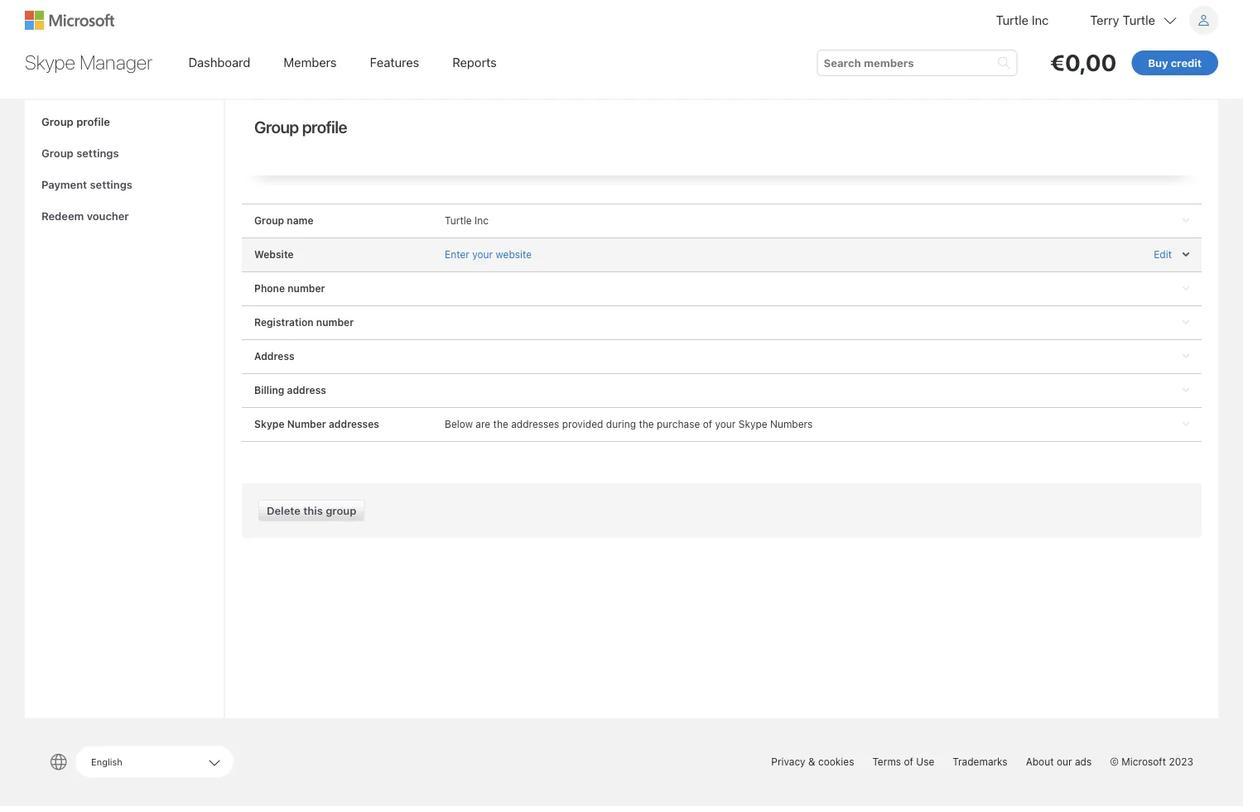 Task type: describe. For each thing, give the bounding box(es) containing it.
inc for skype number addresses element
[[475, 215, 489, 226]]

0 vertical spatial of
[[703, 419, 712, 430]]

© microsoft 2023
[[1110, 757, 1193, 768]]

terry turtle
[[1090, 13, 1155, 27]]

enter
[[445, 249, 469, 260]]

©
[[1110, 757, 1119, 768]]

registration number
[[254, 317, 354, 328]]

payment settings link
[[25, 170, 224, 200]]

privacy
[[771, 757, 805, 768]]

delete
[[267, 505, 300, 517]]

features
[[370, 55, 419, 69]]

phone number
[[254, 283, 325, 294]]

buy credit button
[[1131, 51, 1218, 75]]

microsoft image
[[25, 11, 114, 30]]

Search members text field
[[824, 55, 1011, 71]]

redeem
[[41, 210, 84, 222]]

group left name
[[254, 215, 284, 226]]

payment
[[41, 178, 87, 191]]

number for registration number
[[316, 317, 354, 328]]

skype manager link
[[22, 44, 156, 81]]

buy credit
[[1148, 56, 1202, 69]]

provided
[[562, 419, 603, 430]]

redeem voucher link
[[25, 201, 224, 232]]

group name
[[254, 215, 314, 226]]

cookies
[[818, 757, 854, 768]]

group down the members link
[[254, 117, 299, 136]]

are
[[476, 419, 490, 430]]

turtle for skype number addresses element
[[445, 215, 472, 226]]

2 horizontal spatial skype
[[739, 419, 767, 430]]

credit
[[1171, 56, 1202, 69]]

turtle inc for turtle inc link
[[996, 13, 1049, 27]]

trademarks link
[[953, 757, 1008, 768]]

2023
[[1169, 757, 1193, 768]]

dashboard
[[188, 55, 250, 69]]

terry
[[1090, 13, 1119, 27]]

skype manager
[[25, 51, 153, 74]]

our
[[1057, 757, 1072, 768]]

trademarks
[[953, 757, 1008, 768]]

settings for group settings
[[76, 147, 119, 159]]

terry turtle button
[[1090, 6, 1218, 35]]

members
[[283, 55, 337, 69]]

below are the addresses provided during the purchase of your skype numbers
[[445, 419, 813, 430]]

1 the from the left
[[493, 419, 508, 430]]

reports link
[[442, 46, 508, 78]]

2 the from the left
[[639, 419, 654, 430]]

skype number addresses
[[254, 419, 379, 430]]

reports
[[452, 55, 497, 69]]

1 horizontal spatial group profile
[[254, 117, 347, 136]]

turtle inc for skype number addresses element
[[445, 215, 489, 226]]

privacy & cookies link
[[771, 757, 854, 768]]

2 addresses from the left
[[511, 419, 559, 430]]

billing address
[[254, 385, 326, 396]]

features link
[[359, 46, 430, 78]]

terms of use
[[872, 757, 934, 768]]

buy
[[1148, 56, 1168, 69]]

name
[[287, 215, 314, 226]]

voucher
[[87, 210, 129, 222]]



Task type: locate. For each thing, give the bounding box(es) containing it.
1 vertical spatial of
[[904, 757, 913, 768]]

number up registration number on the top
[[288, 283, 325, 294]]

group up the group settings
[[41, 116, 74, 128]]

group profile link
[[25, 107, 224, 137]]

1 vertical spatial your
[[715, 419, 736, 430]]

0 vertical spatial inc
[[1032, 13, 1049, 27]]

0 horizontal spatial of
[[703, 419, 712, 430]]

profile
[[76, 116, 110, 128], [302, 117, 347, 136]]

dashboard link
[[178, 46, 261, 78]]

1 horizontal spatial turtle inc
[[996, 13, 1049, 27]]

of left use
[[904, 757, 913, 768]]

turtle
[[996, 13, 1028, 27], [1123, 13, 1155, 27], [445, 215, 472, 226]]

turtle up search image at the top right of page
[[996, 13, 1028, 27]]

below
[[445, 419, 473, 430]]

turtle inc link
[[996, 6, 1049, 35]]

registration
[[254, 317, 314, 328]]

billing
[[254, 385, 284, 396]]

addresses left "provided"
[[511, 419, 559, 430]]

0 vertical spatial settings
[[76, 147, 119, 159]]

turtle inc
[[996, 13, 1049, 27], [445, 215, 489, 226]]

settings up payment settings
[[76, 147, 119, 159]]

addresses
[[329, 419, 379, 430], [511, 419, 559, 430]]

inc
[[1032, 13, 1049, 27], [475, 215, 489, 226]]

website
[[254, 249, 294, 260]]

inc for turtle inc link
[[1032, 13, 1049, 27]]

ads
[[1075, 757, 1092, 768]]

0 horizontal spatial your
[[472, 249, 493, 260]]

enter your website
[[445, 249, 532, 260]]

0 vertical spatial number
[[288, 283, 325, 294]]

about our ads
[[1026, 757, 1092, 768]]

addresses right number
[[329, 419, 379, 430]]

&
[[808, 757, 815, 768]]

phone
[[254, 283, 285, 294]]

skype down "microsoft" image
[[25, 51, 75, 74]]

0 horizontal spatial inc
[[475, 215, 489, 226]]

inc inside skype number addresses element
[[475, 215, 489, 226]]

during
[[606, 419, 636, 430]]

number for phone number
[[288, 283, 325, 294]]

group settings
[[41, 147, 119, 159]]

profile inside group profile link
[[76, 116, 110, 128]]

manager
[[80, 51, 153, 74]]

navigation
[[174, 42, 801, 82]]

the right 'during' in the bottom of the page
[[639, 419, 654, 430]]

1 horizontal spatial profile
[[302, 117, 347, 136]]

0 horizontal spatial the
[[493, 419, 508, 430]]

group profile down the members link
[[254, 117, 347, 136]]

turtle inc up enter
[[445, 215, 489, 226]]

turtle up enter
[[445, 215, 472, 226]]

about our ads link
[[1026, 757, 1092, 768]]

turtle inside turtle inc link
[[996, 13, 1028, 27]]

group inside group profile link
[[41, 116, 74, 128]]

navigation containing dashboard
[[174, 42, 801, 82]]

numbers
[[770, 419, 813, 430]]

profile down the members link
[[302, 117, 347, 136]]

group
[[326, 505, 356, 517]]

redeem voucher
[[41, 210, 129, 222]]

turtle for turtle inc link
[[996, 13, 1028, 27]]

1 horizontal spatial the
[[639, 419, 654, 430]]

1 vertical spatial turtle inc
[[445, 215, 489, 226]]

0 horizontal spatial group profile
[[41, 116, 110, 128]]

delete this group
[[267, 505, 356, 517]]

skype for skype manager
[[25, 51, 75, 74]]

0 horizontal spatial addresses
[[329, 419, 379, 430]]

number right registration on the left
[[316, 317, 354, 328]]

edit
[[1154, 249, 1172, 260]]

terms of use link
[[872, 757, 934, 768]]

1 horizontal spatial skype
[[254, 419, 284, 430]]

terms
[[872, 757, 901, 768]]

your right purchase
[[715, 419, 736, 430]]

turtle inc inside skype number addresses element
[[445, 215, 489, 226]]

group settings link
[[25, 138, 224, 169]]

turtle right terry
[[1123, 13, 1155, 27]]

profile up the group settings
[[76, 116, 110, 128]]

1 vertical spatial number
[[316, 317, 354, 328]]

delete this group link
[[258, 500, 365, 522]]

this
[[303, 505, 323, 517]]

group up the payment
[[41, 147, 74, 159]]

skype number addresses element
[[254, 214, 643, 228]]

0 horizontal spatial profile
[[76, 116, 110, 128]]

turtle inside skype number addresses element
[[445, 215, 472, 226]]

1 addresses from the left
[[329, 419, 379, 430]]

1 vertical spatial settings
[[90, 178, 132, 191]]

group inside group settings link
[[41, 147, 74, 159]]

turtle inc up search image at the top right of page
[[996, 13, 1049, 27]]

1 horizontal spatial addresses
[[511, 419, 559, 430]]

your
[[472, 249, 493, 260], [715, 419, 736, 430]]

search image
[[998, 56, 1011, 69]]

edit button
[[1154, 248, 1172, 262]]

microsoft
[[1122, 757, 1166, 768]]

group profile
[[41, 116, 110, 128], [254, 117, 347, 136]]

the
[[493, 419, 508, 430], [639, 419, 654, 430]]

inc up enter your website
[[475, 215, 489, 226]]

1 horizontal spatial inc
[[1032, 13, 1049, 27]]

skype left numbers at the right bottom
[[739, 419, 767, 430]]

0 horizontal spatial turtle inc
[[445, 215, 489, 226]]

payment settings
[[41, 178, 132, 191]]

the right are at left bottom
[[493, 419, 508, 430]]

group profile up the group settings
[[41, 116, 110, 128]]

purchase
[[657, 419, 700, 430]]

2 horizontal spatial turtle
[[1123, 13, 1155, 27]]

settings up voucher
[[90, 178, 132, 191]]

of
[[703, 419, 712, 430], [904, 757, 913, 768]]

0 horizontal spatial turtle
[[445, 215, 472, 226]]

english
[[91, 757, 122, 768]]

turtle inside terry turtle dropdown button
[[1123, 13, 1155, 27]]

0 horizontal spatial skype
[[25, 51, 75, 74]]

1 horizontal spatial turtle
[[996, 13, 1028, 27]]

skype
[[25, 51, 75, 74], [254, 419, 284, 430], [739, 419, 767, 430]]

1 horizontal spatial of
[[904, 757, 913, 768]]

settings for payment settings
[[90, 178, 132, 191]]

members link
[[273, 46, 347, 78]]

0 vertical spatial turtle inc
[[996, 13, 1049, 27]]

1 horizontal spatial your
[[715, 419, 736, 430]]

group
[[41, 116, 74, 128], [254, 117, 299, 136], [41, 147, 74, 159], [254, 215, 284, 226]]

use
[[916, 757, 934, 768]]

about
[[1026, 757, 1054, 768]]

address
[[287, 385, 326, 396]]

number
[[288, 283, 325, 294], [316, 317, 354, 328]]

1 vertical spatial inc
[[475, 215, 489, 226]]

skype for skype number addresses
[[254, 419, 284, 430]]

number
[[287, 419, 326, 430]]

0 vertical spatial your
[[472, 249, 493, 260]]

of right purchase
[[703, 419, 712, 430]]

your right enter
[[472, 249, 493, 260]]

website
[[496, 249, 532, 260]]

privacy & cookies
[[771, 757, 854, 768]]

inc left terry
[[1032, 13, 1049, 27]]

settings
[[76, 147, 119, 159], [90, 178, 132, 191]]

skype down billing
[[254, 419, 284, 430]]

€0,00
[[1050, 49, 1117, 76]]

address
[[254, 351, 294, 362]]



Task type: vqa. For each thing, say whether or not it's contained in the screenshot.
1 members
no



